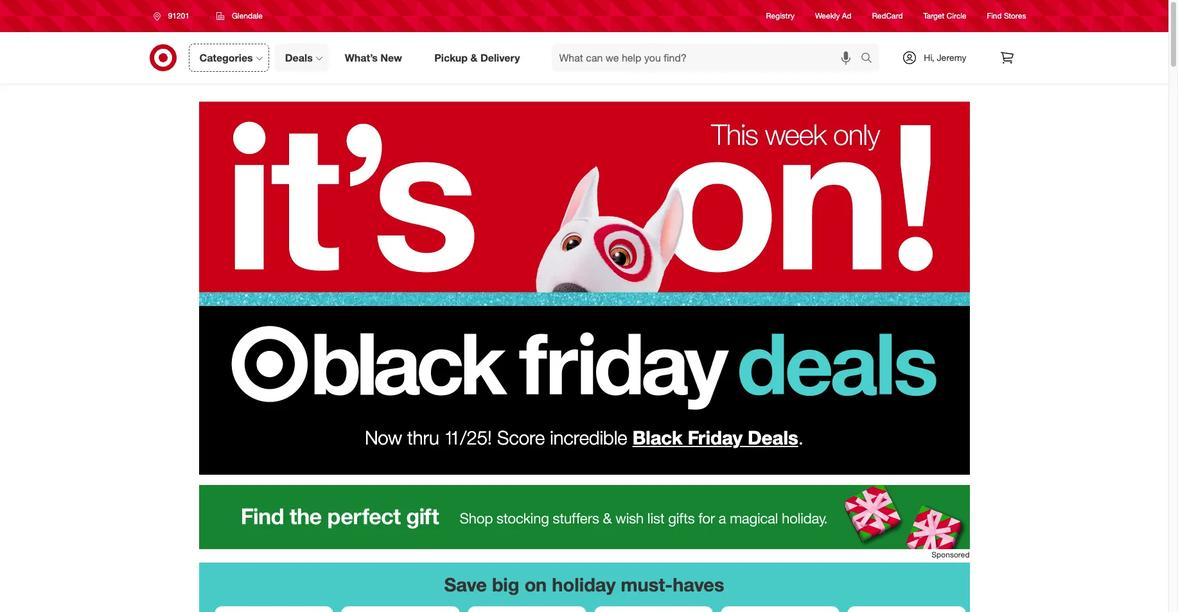 Task type: locate. For each thing, give the bounding box(es) containing it.
target
[[924, 11, 945, 21]]

91201 button
[[145, 4, 203, 28]]

ad
[[842, 11, 852, 21]]

search button
[[855, 44, 886, 75]]

big
[[492, 574, 520, 597]]

hi, jeremy
[[924, 52, 967, 63]]

deals left what's
[[285, 51, 313, 64]]

registry link
[[766, 11, 795, 22]]

save
[[444, 574, 487, 597]]

delivery
[[481, 51, 520, 64]]

circle
[[947, 11, 967, 21]]

what's
[[345, 51, 378, 64]]

score
[[497, 427, 545, 450]]

redcard
[[872, 11, 903, 21]]

deals
[[285, 51, 313, 64], [748, 427, 799, 450]]

0 vertical spatial deals
[[285, 51, 313, 64]]

1 vertical spatial deals
[[748, 427, 799, 450]]

1 horizontal spatial deals
[[748, 427, 799, 450]]

now thru 11 /25! score incredible black friday deals .
[[365, 427, 804, 450]]

categories link
[[189, 44, 269, 72]]

must-
[[621, 574, 673, 597]]

91201
[[168, 11, 189, 21]]

pickup & delivery link
[[424, 44, 536, 72]]

holiday
[[552, 574, 616, 597]]

carousel region
[[199, 564, 970, 613]]

target circle
[[924, 11, 967, 21]]

glendale
[[232, 11, 263, 21]]

deals right friday on the right
[[748, 427, 799, 450]]

hi,
[[924, 52, 935, 63]]

what's new
[[345, 51, 402, 64]]

find
[[987, 11, 1002, 21]]

pickup & delivery
[[434, 51, 520, 64]]

target circle link
[[924, 11, 967, 22]]

this week only it's on! target black friday deals image
[[199, 84, 970, 424]]

weekly ad link
[[815, 11, 852, 22]]

jeremy
[[937, 52, 967, 63]]

registry
[[766, 11, 795, 21]]



Task type: describe. For each thing, give the bounding box(es) containing it.
find stores link
[[987, 11, 1026, 22]]

what's new link
[[334, 44, 418, 72]]

advertisement region
[[199, 486, 970, 550]]

stores
[[1004, 11, 1026, 21]]

.
[[799, 427, 804, 450]]

weekly
[[815, 11, 840, 21]]

11
[[445, 427, 460, 450]]

0 horizontal spatial deals
[[285, 51, 313, 64]]

weekly ad
[[815, 11, 852, 21]]

on
[[525, 574, 547, 597]]

redcard link
[[872, 11, 903, 22]]

thru
[[407, 427, 439, 450]]

new
[[381, 51, 402, 64]]

What can we help you find? suggestions appear below search field
[[552, 44, 864, 72]]

deals link
[[274, 44, 329, 72]]

now
[[365, 427, 402, 450]]

friday
[[688, 427, 743, 450]]

incredible
[[550, 427, 627, 450]]

sponsored
[[932, 551, 970, 560]]

find stores
[[987, 11, 1026, 21]]

pickup
[[434, 51, 468, 64]]

haves
[[673, 574, 725, 597]]

glendale button
[[208, 4, 271, 28]]

/25!
[[460, 427, 492, 450]]

black
[[633, 427, 683, 450]]

search
[[855, 52, 886, 65]]

&
[[471, 51, 478, 64]]

categories
[[200, 51, 253, 64]]

save big on holiday must-haves
[[444, 574, 725, 597]]



Task type: vqa. For each thing, say whether or not it's contained in the screenshot.
'Add' associated with Add item
no



